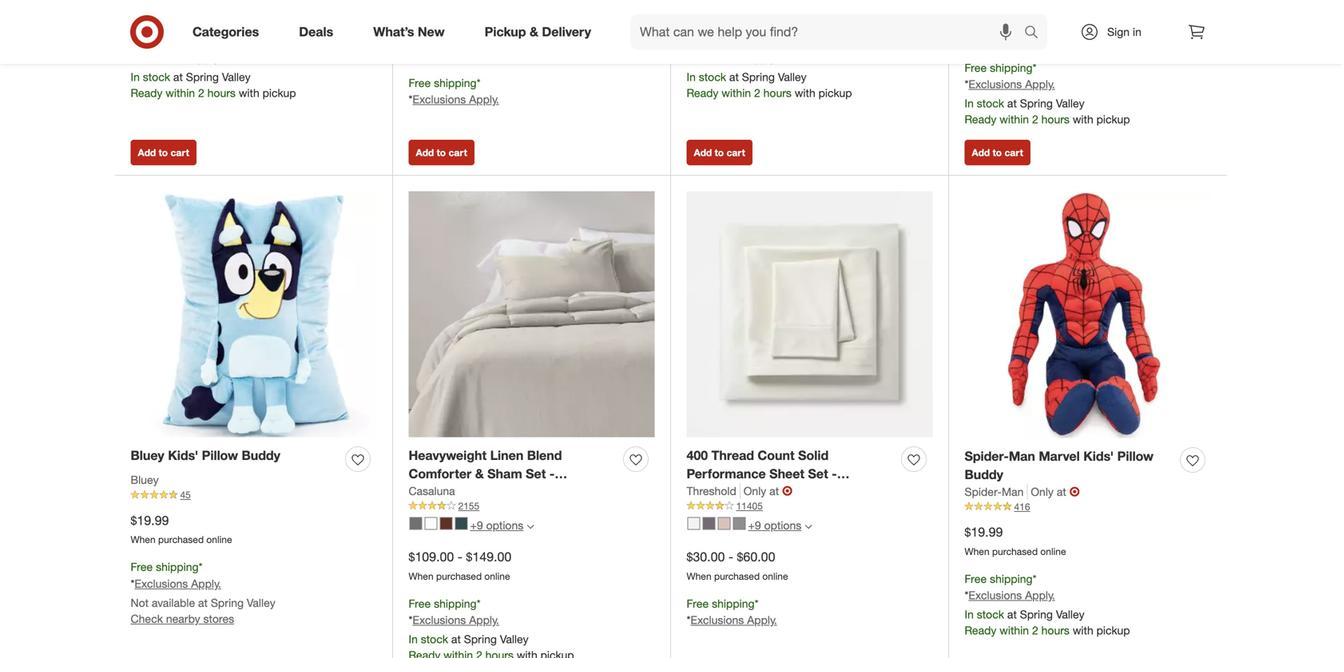 Task type: describe. For each thing, give the bounding box(es) containing it.
purchased inside $89.00 - $129.00 when purchased online
[[992, 34, 1038, 46]]

- for $129.00
[[1007, 13, 1012, 29]]

stock for first add to cart button from the right
[[977, 96, 1004, 110]]

threshold
[[687, 484, 736, 498]]

purchased inside $109.00 - $149.00 when purchased online
[[436, 570, 482, 582]]

45 link
[[131, 488, 377, 502]]

when purchased online for first add to cart button from the left
[[131, 8, 232, 20]]

what's new
[[373, 24, 445, 40]]

count
[[758, 448, 795, 464]]

man for marvel
[[1009, 449, 1035, 464]]

$109.00 - $149.00 when purchased online
[[409, 549, 512, 582]]

$35.99
[[459, 13, 497, 28]]

casaluna
[[409, 484, 455, 498]]

pickup
[[485, 24, 526, 40]]

valley inside free shipping * * exclusions apply. not available at spring valley check nearby stores
[[247, 596, 275, 610]]

free shipping * * exclusions apply. not available at spring valley check nearby stores
[[131, 560, 275, 626]]

threshold only at ¬
[[687, 483, 793, 499]]

11405
[[736, 500, 763, 512]]

ready for first add to cart button from the left
[[131, 86, 163, 100]]

- inside 400 thread count solid performance sheet set - threshold™
[[832, 466, 837, 482]]

blend
[[527, 448, 562, 464]]

$129.00
[[1015, 13, 1061, 29]]

in
[[1133, 25, 1142, 39]]

3 to from the left
[[715, 147, 724, 159]]

sign in
[[1107, 25, 1142, 39]]

4 to from the left
[[993, 147, 1002, 159]]

$17.50 - $35.99 sale
[[409, 13, 497, 44]]

1 white image from the left
[[425, 517, 437, 530]]

heavyweight
[[409, 448, 487, 464]]

400 thread count solid performance sheet set - threshold™
[[687, 448, 837, 500]]

sale
[[409, 30, 431, 44]]

stock for third add to cart button from the left
[[699, 70, 726, 84]]

new
[[418, 24, 445, 40]]

bluey kids' pillow buddy link
[[131, 447, 280, 465]]

dark teal blue image
[[455, 517, 468, 530]]

+9 for casaluna™
[[470, 519, 483, 533]]

in for third add to cart button from the left
[[687, 70, 696, 84]]

2 for first add to cart button from the left
[[198, 86, 204, 100]]

sheet
[[770, 466, 805, 482]]

2 white image from the left
[[688, 517, 700, 530]]

set for sham
[[526, 466, 546, 482]]

4 cart from the left
[[1005, 147, 1023, 159]]

pillow inside spider-man marvel kids' pillow buddy
[[1117, 449, 1154, 464]]

gray image
[[733, 517, 746, 530]]

marvel
[[1039, 449, 1080, 464]]

pickup & delivery link
[[471, 14, 611, 50]]

bluey for bluey
[[131, 473, 159, 487]]

+9 options for $60.00
[[748, 519, 802, 533]]

comforter
[[409, 466, 472, 482]]

solid
[[798, 448, 829, 464]]

add for first add to cart button from the left
[[138, 147, 156, 159]]

2 add to cart from the left
[[416, 147, 467, 159]]

only inside spider-man only at ¬
[[1031, 485, 1054, 499]]

set for sheet
[[808, 466, 828, 482]]

categories
[[193, 24, 259, 40]]

in for first add to cart button from the right
[[965, 96, 974, 110]]

$89.00
[[965, 13, 1003, 29]]

bluey kids' pillow buddy
[[131, 448, 280, 464]]

when inside $30.00 - $60.00 when purchased online
[[687, 570, 712, 582]]

$19.99 for spider-man marvel kids' pillow buddy
[[965, 525, 1003, 540]]

2155
[[458, 500, 480, 512]]

spider-man marvel kids' pillow buddy
[[965, 449, 1154, 483]]

$30.00
[[687, 549, 725, 565]]

+9 options for $149.00
[[470, 519, 524, 533]]

threshold link
[[687, 483, 740, 499]]

deals link
[[285, 14, 353, 50]]

$109.00
[[409, 549, 454, 565]]

free shipping * * exclusions apply. down $17.50 - $35.99 sale at the left top of page
[[409, 76, 499, 106]]

$60.00
[[737, 549, 775, 565]]

$149.00
[[466, 549, 512, 565]]

11405 link
[[687, 499, 933, 513]]

nearby
[[166, 612, 200, 626]]

heavyweight linen blend comforter & sham set - casaluna™ link
[[409, 447, 617, 500]]

0 horizontal spatial buddy
[[242, 448, 280, 464]]

spider-man link
[[965, 484, 1028, 500]]

dark clay image
[[440, 517, 453, 530]]

sign in link
[[1067, 14, 1166, 50]]

check
[[131, 612, 163, 626]]

400
[[687, 448, 708, 464]]

deals
[[299, 24, 333, 40]]

within for third add to cart button from the left
[[722, 86, 751, 100]]

search
[[1017, 26, 1055, 41]]

all colors + 9 more colors image for $60.00
[[805, 523, 812, 530]]

free shipping * * exclusions apply. in stock at  spring valley ready within 2 hours with pickup for third add to cart button from the left
[[687, 34, 852, 100]]

performance
[[687, 466, 766, 482]]

2155 link
[[409, 499, 655, 513]]

$17.50
[[409, 13, 447, 28]]

heavyweight linen blend comforter & sham set - casaluna™
[[409, 448, 562, 500]]



Task type: vqa. For each thing, say whether or not it's contained in the screenshot.
topmost Did You Find This Review Helpful?
no



Task type: locate. For each thing, give the bounding box(es) containing it.
add to cart
[[138, 147, 189, 159], [416, 147, 467, 159], [694, 147, 745, 159], [972, 147, 1023, 159]]

0 horizontal spatial $19.99 when purchased online
[[131, 513, 232, 546]]

available
[[152, 596, 195, 610]]

when inside $109.00 - $149.00 when purchased online
[[409, 570, 434, 582]]

ready for first add to cart button from the right
[[965, 112, 997, 126]]

0 horizontal spatial +9
[[470, 519, 483, 533]]

sign
[[1107, 25, 1130, 39]]

thread
[[712, 448, 754, 464]]

2 spider- from the top
[[965, 485, 1002, 499]]

at inside threshold only at ¬
[[770, 484, 779, 498]]

45
[[180, 489, 191, 501]]

kids' inside spider-man marvel kids' pillow buddy
[[1084, 449, 1114, 464]]

4 add from the left
[[972, 147, 990, 159]]

exclusions inside free shipping * * exclusions apply. not available at spring valley check nearby stores
[[135, 577, 188, 591]]

cart
[[171, 147, 189, 159], [449, 147, 467, 159], [727, 147, 745, 159], [1005, 147, 1023, 159]]

casaluna link
[[409, 483, 455, 499]]

3 add to cart button from the left
[[687, 140, 753, 166]]

buddy inside spider-man marvel kids' pillow buddy
[[965, 467, 1003, 483]]

$19.99 for bluey kids' pillow buddy
[[131, 513, 169, 528]]

spider-man marvel kids' pillow buddy link
[[965, 448, 1174, 484]]

1 +9 options button from the left
[[402, 513, 541, 539]]

1 add to cart from the left
[[138, 147, 189, 159]]

+9 right "gray" image
[[748, 519, 761, 533]]

buddy
[[242, 448, 280, 464], [965, 467, 1003, 483]]

ready
[[131, 86, 163, 100], [687, 86, 719, 100], [965, 112, 997, 126], [965, 624, 997, 638]]

man inside spider-man marvel kids' pillow buddy
[[1009, 449, 1035, 464]]

man up 416
[[1002, 485, 1024, 499]]

1 to from the left
[[159, 147, 168, 159]]

$19.99 down bluey link
[[131, 513, 169, 528]]

pillow up 416 link
[[1117, 449, 1154, 464]]

1 set from the left
[[526, 466, 546, 482]]

0 horizontal spatial white image
[[425, 517, 437, 530]]

¬ down sheet
[[782, 483, 793, 499]]

3 add from the left
[[694, 147, 712, 159]]

1 horizontal spatial white image
[[688, 517, 700, 530]]

1 horizontal spatial set
[[808, 466, 828, 482]]

stock for first add to cart button from the left
[[143, 70, 170, 84]]

only
[[744, 484, 766, 498], [1031, 485, 1054, 499]]

+9
[[470, 519, 483, 533], [748, 519, 761, 533]]

- inside $30.00 - $60.00 when purchased online
[[729, 549, 734, 565]]

dark gray image
[[409, 517, 422, 530]]

exclusions apply. button
[[135, 50, 221, 66], [691, 50, 777, 66], [969, 76, 1055, 92], [413, 92, 499, 108], [135, 576, 221, 592], [969, 588, 1055, 604], [413, 612, 499, 628], [691, 612, 777, 628]]

4 add to cart from the left
[[972, 147, 1023, 159]]

when
[[131, 8, 156, 20], [687, 8, 712, 20], [965, 34, 990, 46], [131, 534, 156, 546], [965, 546, 990, 558], [409, 570, 434, 582], [687, 570, 712, 582]]

3 cart from the left
[[727, 147, 745, 159]]

2 to from the left
[[437, 147, 446, 159]]

$19.99 when purchased online
[[131, 513, 232, 546], [965, 525, 1066, 558]]

1 cart from the left
[[171, 147, 189, 159]]

when inside $89.00 - $129.00 when purchased online
[[965, 34, 990, 46]]

+9 options down 11405
[[748, 519, 802, 533]]

- for $60.00
[[729, 549, 734, 565]]

0 vertical spatial buddy
[[242, 448, 280, 464]]

free
[[131, 34, 153, 48], [687, 34, 709, 48], [965, 61, 987, 75], [409, 76, 431, 90], [131, 560, 153, 574], [965, 572, 987, 586], [409, 597, 431, 611], [687, 597, 709, 611]]

all colors + 9 more colors element for $60.00
[[805, 521, 812, 531]]

$19.99 down spider-man link
[[965, 525, 1003, 540]]

2
[[198, 86, 204, 100], [754, 86, 760, 100], [1032, 112, 1038, 126], [1032, 624, 1038, 638]]

+9 options button down the 2155
[[402, 513, 541, 539]]

1 +9 options from the left
[[470, 519, 524, 533]]

$19.99 when purchased online for kids'
[[131, 513, 232, 546]]

all colors + 9 more colors element down 2155 'link' at the left bottom
[[527, 521, 534, 531]]

add for third add to cart button from the left
[[694, 147, 712, 159]]

set down blend
[[526, 466, 546, 482]]

- right $109.00
[[458, 549, 463, 565]]

bluey
[[131, 448, 164, 464], [131, 473, 159, 487]]

man up spider-man only at ¬
[[1009, 449, 1035, 464]]

heavyweight linen blend comforter & sham set - casaluna™ image
[[409, 192, 655, 438], [409, 192, 655, 438]]

&
[[530, 24, 538, 40], [475, 466, 484, 482]]

1 horizontal spatial buddy
[[965, 467, 1003, 483]]

ready for third add to cart button from the left
[[687, 86, 719, 100]]

what's new link
[[360, 14, 465, 50]]

1 horizontal spatial +9 options
[[748, 519, 802, 533]]

2 bluey from the top
[[131, 473, 159, 487]]

1 horizontal spatial all colors + 9 more colors element
[[805, 521, 812, 531]]

1 horizontal spatial &
[[530, 24, 538, 40]]

all colors + 9 more colors element for $149.00
[[527, 521, 534, 531]]

all colors + 9 more colors image for $149.00
[[527, 523, 534, 530]]

threshold™
[[687, 485, 755, 500]]

1 when purchased online from the left
[[131, 8, 232, 20]]

+9 options up $149.00
[[470, 519, 524, 533]]

1 horizontal spatial +9 options button
[[680, 513, 819, 539]]

free shipping * * exclusions apply. in stock at  spring valley ready within 2 hours with pickup
[[131, 34, 296, 100], [687, 34, 852, 100], [965, 61, 1130, 126], [965, 572, 1130, 638]]

options down 11405 link
[[764, 519, 802, 533]]

3 add to cart from the left
[[694, 147, 745, 159]]

1 vertical spatial spider-
[[965, 485, 1002, 499]]

search button
[[1017, 14, 1055, 53]]

spider- for spider-man only at ¬
[[965, 485, 1002, 499]]

free shipping * * exclusions apply. in stock at  spring valley ready within 2 hours with pickup for first add to cart button from the left
[[131, 34, 296, 100]]

- right new
[[451, 13, 455, 28]]

- inside $109.00 - $149.00 when purchased online
[[458, 549, 463, 565]]

0 horizontal spatial &
[[475, 466, 484, 482]]

kids' right marvel
[[1084, 449, 1114, 464]]

1 add to cart button from the left
[[131, 140, 196, 166]]

0 horizontal spatial +9 options button
[[402, 513, 541, 539]]

& inside heavyweight linen blend comforter & sham set - casaluna™
[[475, 466, 484, 482]]

0 horizontal spatial kids'
[[168, 448, 198, 464]]

- for $35.99
[[451, 13, 455, 28]]

shipping inside free shipping * * exclusions apply. not available at spring valley check nearby stores
[[156, 560, 199, 574]]

1 all colors + 9 more colors image from the left
[[527, 523, 534, 530]]

+9 options button for $149.00
[[402, 513, 541, 539]]

$19.99 when purchased online down 45
[[131, 513, 232, 546]]

free shipping * * exclusions apply.
[[409, 76, 499, 106], [409, 597, 499, 627], [687, 597, 777, 627]]

options for $60.00
[[764, 519, 802, 533]]

spider- for spider-man marvel kids' pillow buddy
[[965, 449, 1009, 464]]

online inside $30.00 - $60.00 when purchased online
[[763, 570, 788, 582]]

0 horizontal spatial only
[[744, 484, 766, 498]]

2 for third add to cart button from the left
[[754, 86, 760, 100]]

spring inside free shipping * * exclusions apply. not available at spring valley check nearby stores
[[211, 596, 244, 610]]

2 +9 from the left
[[748, 519, 761, 533]]

- up 11405 link
[[832, 466, 837, 482]]

$30.00 - $60.00 when purchased online
[[687, 549, 788, 582]]

options for $149.00
[[486, 519, 524, 533]]

at inside spider-man only at ¬
[[1057, 485, 1066, 499]]

0 horizontal spatial all colors + 9 more colors image
[[527, 523, 534, 530]]

within for first add to cart button from the left
[[166, 86, 195, 100]]

within for first add to cart button from the right
[[1000, 112, 1029, 126]]

- inside $89.00 - $129.00 when purchased online
[[1007, 13, 1012, 29]]

dark gray image
[[703, 517, 715, 530]]

bluey up bluey link
[[131, 448, 164, 464]]

1 vertical spatial &
[[475, 466, 484, 482]]

1 horizontal spatial ¬
[[1070, 484, 1080, 500]]

only up 11405
[[744, 484, 766, 498]]

1 spider- from the top
[[965, 449, 1009, 464]]

4 add to cart button from the left
[[965, 140, 1031, 166]]

to
[[159, 147, 168, 159], [437, 147, 446, 159], [715, 147, 724, 159], [993, 147, 1002, 159]]

1 bluey from the top
[[131, 448, 164, 464]]

options down 2155 'link' at the left bottom
[[486, 519, 524, 533]]

+9 right dark teal blue image
[[470, 519, 483, 533]]

all colors + 9 more colors element
[[527, 521, 534, 531], [805, 521, 812, 531]]

1 add from the left
[[138, 147, 156, 159]]

stores
[[203, 612, 234, 626]]

pickup & delivery
[[485, 24, 591, 40]]

spider-man marvel kids' pillow buddy image
[[965, 192, 1212, 438], [965, 192, 1212, 438]]

$19.99 when purchased online for man
[[965, 525, 1066, 558]]

blush image
[[718, 517, 731, 530]]

+9 options button down 11405
[[680, 513, 819, 539]]

2 when purchased online from the left
[[687, 8, 788, 20]]

when purchased online for third add to cart button from the left
[[687, 8, 788, 20]]

0 vertical spatial spider-
[[965, 449, 1009, 464]]

0 vertical spatial man
[[1009, 449, 1035, 464]]

0 horizontal spatial $19.99
[[131, 513, 169, 528]]

set inside 400 thread count solid performance sheet set - threshold™
[[808, 466, 828, 482]]

0 horizontal spatial +9 options
[[470, 519, 524, 533]]

+9 options
[[470, 519, 524, 533], [748, 519, 802, 533]]

free shipping * * exclusions apply. in stock at  spring valley ready within 2 hours with pickup for first add to cart button from the right
[[965, 61, 1130, 126]]

0 horizontal spatial when purchased online
[[131, 8, 232, 20]]

2 cart from the left
[[449, 147, 467, 159]]

+9 options button
[[402, 513, 541, 539], [680, 513, 819, 539]]

what's
[[373, 24, 414, 40]]

buddy up spider-man link
[[965, 467, 1003, 483]]

1 horizontal spatial $19.99
[[965, 525, 1003, 540]]

not
[[131, 596, 149, 610]]

400 thread count solid performance sheet set - threshold™ link
[[687, 447, 895, 500]]

+9 options button for $60.00
[[680, 513, 819, 539]]

kids'
[[168, 448, 198, 464], [1084, 449, 1114, 464]]

bluey link
[[131, 472, 159, 488]]

- right $89.00
[[1007, 13, 1012, 29]]

416 link
[[965, 500, 1212, 514]]

$19.99 when purchased online down 416
[[965, 525, 1066, 558]]

purchased
[[158, 8, 204, 20], [714, 8, 760, 20], [992, 34, 1038, 46], [158, 534, 204, 546], [992, 546, 1038, 558], [436, 570, 482, 582], [714, 570, 760, 582]]

set
[[526, 466, 546, 482], [808, 466, 828, 482]]

& right pickup
[[530, 24, 538, 40]]

in
[[131, 70, 140, 84], [687, 70, 696, 84], [965, 96, 974, 110], [965, 608, 974, 622], [409, 632, 418, 646]]

1 vertical spatial bluey
[[131, 473, 159, 487]]

1 horizontal spatial +9
[[748, 519, 761, 533]]

man for only
[[1002, 485, 1024, 499]]

416
[[1014, 501, 1030, 513]]

bluey down bluey kids' pillow buddy link
[[131, 473, 159, 487]]

2 options from the left
[[764, 519, 802, 533]]

- down blend
[[550, 466, 555, 482]]

1 +9 from the left
[[470, 519, 483, 533]]

at inside free shipping * * exclusions apply. not available at spring valley check nearby stores
[[198, 596, 208, 610]]

buddy up 45 link
[[242, 448, 280, 464]]

all colors + 9 more colors element down 11405 link
[[805, 521, 812, 531]]

white image
[[425, 517, 437, 530], [688, 517, 700, 530]]

when purchased online
[[131, 8, 232, 20], [687, 8, 788, 20]]

add for third add to cart button from the right
[[416, 147, 434, 159]]

2 all colors + 9 more colors element from the left
[[805, 521, 812, 531]]

valley
[[222, 70, 251, 84], [778, 70, 807, 84], [1056, 96, 1085, 110], [247, 596, 275, 610], [1056, 608, 1085, 622], [500, 632, 529, 646]]

kids' inside bluey kids' pillow buddy link
[[168, 448, 198, 464]]

& inside 'link'
[[530, 24, 538, 40]]

set inside heavyweight linen blend comforter & sham set - casaluna™
[[526, 466, 546, 482]]

spider- inside spider-man only at ¬
[[965, 485, 1002, 499]]

2 add to cart button from the left
[[409, 140, 474, 166]]

purchased inside $30.00 - $60.00 when purchased online
[[714, 570, 760, 582]]

0 horizontal spatial options
[[486, 519, 524, 533]]

1 vertical spatial buddy
[[965, 467, 1003, 483]]

sham
[[487, 466, 522, 482]]

2 for first add to cart button from the right
[[1032, 112, 1038, 126]]

all colors + 9 more colors image down 2155 'link' at the left bottom
[[527, 523, 534, 530]]

-
[[451, 13, 455, 28], [1007, 13, 1012, 29], [550, 466, 555, 482], [832, 466, 837, 482], [458, 549, 463, 565], [729, 549, 734, 565]]

with
[[239, 86, 259, 100], [795, 86, 816, 100], [1073, 112, 1094, 126], [1073, 624, 1094, 638]]

pillow up 45 link
[[202, 448, 238, 464]]

free inside free shipping * * exclusions apply. not available at spring valley check nearby stores
[[131, 560, 153, 574]]

in stock at  spring valley
[[409, 632, 529, 646]]

What can we help you find? suggestions appear below search field
[[630, 14, 1028, 50]]

add for first add to cart button from the right
[[972, 147, 990, 159]]

hours
[[207, 86, 236, 100], [764, 86, 792, 100], [1042, 112, 1070, 126], [1042, 624, 1070, 638]]

check nearby stores button
[[131, 611, 234, 627]]

2 +9 options from the left
[[748, 519, 802, 533]]

free shipping * * exclusions apply. up in stock at  spring valley
[[409, 597, 499, 627]]

spider-man only at ¬
[[965, 484, 1080, 500]]

delivery
[[542, 24, 591, 40]]

1 horizontal spatial options
[[764, 519, 802, 533]]

1 options from the left
[[486, 519, 524, 533]]

¬ up 416 link
[[1070, 484, 1080, 500]]

online inside $109.00 - $149.00 when purchased online
[[484, 570, 510, 582]]

kids' up 45
[[168, 448, 198, 464]]

online
[[206, 8, 232, 20], [763, 8, 788, 20], [1041, 34, 1066, 46], [206, 534, 232, 546], [1041, 546, 1066, 558], [484, 570, 510, 582], [763, 570, 788, 582]]

apply.
[[191, 51, 221, 65], [747, 51, 777, 65], [1025, 77, 1055, 91], [469, 92, 499, 106], [191, 577, 221, 591], [1025, 589, 1055, 603], [469, 613, 499, 627], [747, 613, 777, 627]]

white image left dark clay image
[[425, 517, 437, 530]]

only down spider-man marvel kids' pillow buddy in the right bottom of the page
[[1031, 485, 1054, 499]]

white image left dark gray icon
[[688, 517, 700, 530]]

1 horizontal spatial all colors + 9 more colors image
[[805, 523, 812, 530]]

$19.99
[[131, 513, 169, 528], [965, 525, 1003, 540]]

bluey kids' pillow buddy image
[[131, 192, 377, 438], [131, 192, 377, 438]]

online inside $89.00 - $129.00 when purchased online
[[1041, 34, 1066, 46]]

*
[[199, 34, 203, 48], [755, 34, 759, 48], [131, 51, 135, 65], [687, 51, 691, 65], [1033, 61, 1037, 75], [477, 76, 481, 90], [965, 77, 969, 91], [409, 92, 413, 106], [199, 560, 203, 574], [1033, 572, 1037, 586], [131, 577, 135, 591], [965, 589, 969, 603], [477, 597, 481, 611], [755, 597, 759, 611], [409, 613, 413, 627], [687, 613, 691, 627]]

- for $149.00
[[458, 549, 463, 565]]

0 horizontal spatial ¬
[[782, 483, 793, 499]]

& left sham
[[475, 466, 484, 482]]

1 horizontal spatial only
[[1031, 485, 1054, 499]]

set down solid
[[808, 466, 828, 482]]

- inside heavyweight linen blend comforter & sham set - casaluna™
[[550, 466, 555, 482]]

0 horizontal spatial all colors + 9 more colors element
[[527, 521, 534, 531]]

bluey for bluey kids' pillow buddy
[[131, 448, 164, 464]]

0 vertical spatial &
[[530, 24, 538, 40]]

1 horizontal spatial $19.99 when purchased online
[[965, 525, 1066, 558]]

- right $30.00 at the bottom right of page
[[729, 549, 734, 565]]

+9 for threshold™
[[748, 519, 761, 533]]

1 horizontal spatial kids'
[[1084, 449, 1114, 464]]

in for first add to cart button from the left
[[131, 70, 140, 84]]

0 vertical spatial bluey
[[131, 448, 164, 464]]

1 horizontal spatial when purchased online
[[687, 8, 788, 20]]

casaluna™
[[409, 485, 473, 500]]

2 +9 options button from the left
[[680, 513, 819, 539]]

apply. inside free shipping * * exclusions apply. not available at spring valley check nearby stores
[[191, 577, 221, 591]]

1 all colors + 9 more colors element from the left
[[527, 521, 534, 531]]

spider-
[[965, 449, 1009, 464], [965, 485, 1002, 499]]

1 horizontal spatial pillow
[[1117, 449, 1154, 464]]

0 horizontal spatial pillow
[[202, 448, 238, 464]]

2 all colors + 9 more colors image from the left
[[805, 523, 812, 530]]

all colors + 9 more colors image down 11405 link
[[805, 523, 812, 530]]

free shipping * * exclusions apply. down $30.00 - $60.00 when purchased online
[[687, 597, 777, 627]]

spider- inside spider-man marvel kids' pillow buddy
[[965, 449, 1009, 464]]

categories link
[[179, 14, 279, 50]]

2 set from the left
[[808, 466, 828, 482]]

only inside threshold only at ¬
[[744, 484, 766, 498]]

man inside spider-man only at ¬
[[1002, 485, 1024, 499]]

400 thread count solid performance sheet set - threshold™ image
[[687, 192, 933, 438], [687, 192, 933, 438]]

exclusions
[[135, 51, 188, 65], [691, 51, 744, 65], [969, 77, 1022, 91], [413, 92, 466, 106], [135, 577, 188, 591], [969, 589, 1022, 603], [413, 613, 466, 627], [691, 613, 744, 627]]

pillow
[[202, 448, 238, 464], [1117, 449, 1154, 464]]

$89.00 - $129.00 when purchased online
[[965, 13, 1066, 46]]

1 vertical spatial man
[[1002, 485, 1024, 499]]

at
[[173, 70, 183, 84], [729, 70, 739, 84], [1007, 96, 1017, 110], [770, 484, 779, 498], [1057, 485, 1066, 499], [198, 596, 208, 610], [1007, 608, 1017, 622], [451, 632, 461, 646]]

all colors + 9 more colors image
[[527, 523, 534, 530], [805, 523, 812, 530]]

linen
[[490, 448, 524, 464]]

- inside $17.50 - $35.99 sale
[[451, 13, 455, 28]]

2 add from the left
[[416, 147, 434, 159]]

0 horizontal spatial set
[[526, 466, 546, 482]]



